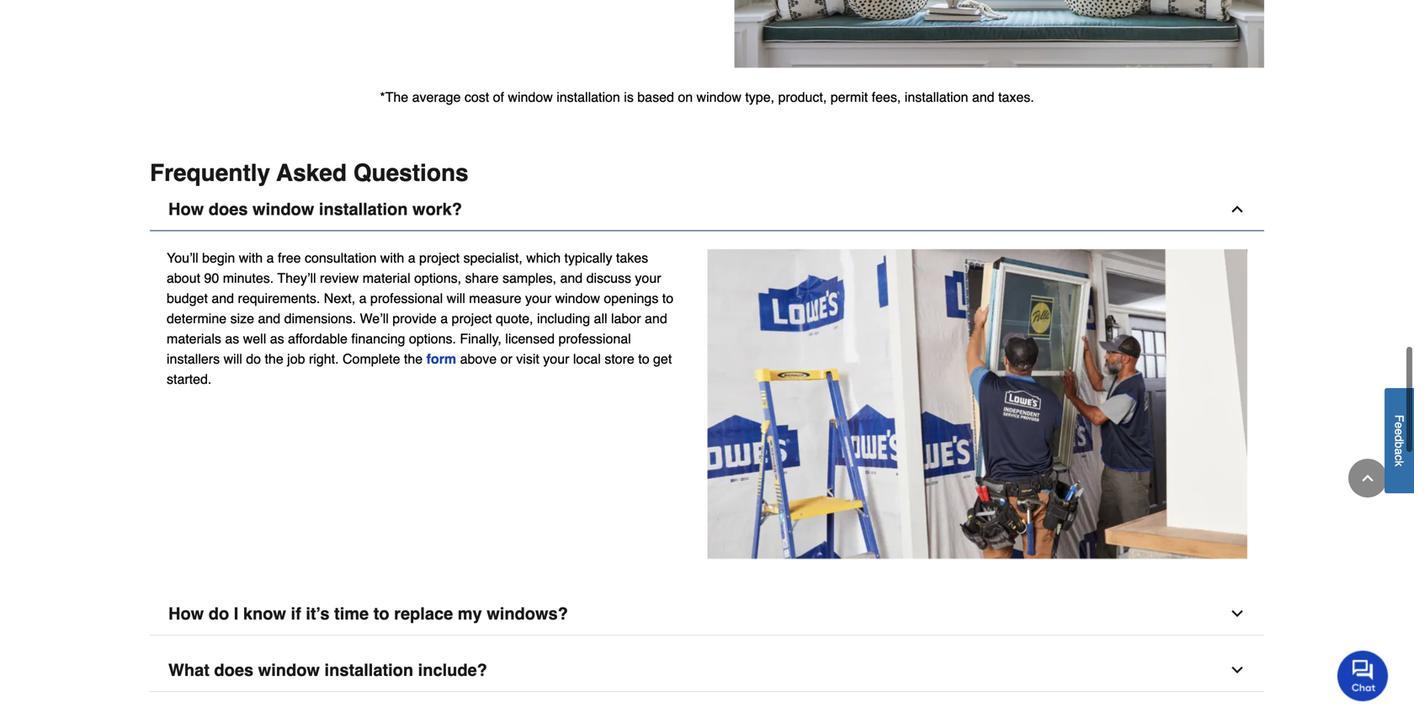 Task type: describe. For each thing, give the bounding box(es) containing it.
chevron up image
[[1360, 470, 1376, 487]]

window inside button
[[258, 661, 320, 680]]

minutes.
[[223, 270, 274, 286]]

do inside you'll begin with a free consultation with a project specialist, which typically takes about 90 minutes. they'll review material options, share samples, and discuss your budget and requirements. next, a professional will measure your window openings to determine size and dimensions. we'll provide a project quote, including all labor and materials as well as affordable financing options. finally, licensed professional installers will do the job right. complete the
[[246, 351, 261, 366]]

permit
[[831, 89, 868, 105]]

1 the from the left
[[265, 351, 283, 366]]

how do i know if it's time to replace my windows?
[[168, 604, 568, 623]]

a right next,
[[359, 290, 367, 306]]

chevron up image
[[1229, 201, 1246, 217]]

a up material
[[408, 250, 416, 265]]

what
[[168, 661, 210, 680]]

and right labor
[[645, 311, 667, 326]]

complete
[[343, 351, 400, 366]]

1 vertical spatial project
[[452, 311, 492, 326]]

0 vertical spatial project
[[419, 250, 460, 265]]

above
[[460, 351, 497, 366]]

0 horizontal spatial will
[[224, 351, 242, 366]]

discuss
[[586, 270, 631, 286]]

including
[[537, 311, 590, 326]]

what does window installation include? button
[[150, 649, 1264, 692]]

installers
[[167, 351, 220, 366]]

how do i know if it's time to replace my windows? button
[[150, 593, 1264, 636]]

installation left is
[[557, 89, 620, 105]]

2 e from the top
[[1393, 429, 1406, 435]]

if
[[291, 604, 301, 623]]

licensed
[[505, 331, 555, 346]]

product,
[[778, 89, 827, 105]]

window right of
[[508, 89, 553, 105]]

material
[[363, 270, 411, 286]]

takes
[[616, 250, 648, 265]]

k
[[1393, 461, 1406, 467]]

asked
[[276, 159, 347, 186]]

samples,
[[503, 270, 556, 286]]

cost
[[465, 89, 489, 105]]

labor
[[611, 311, 641, 326]]

affordable
[[288, 331, 348, 346]]

f
[[1393, 415, 1406, 422]]

next,
[[324, 290, 355, 306]]

chevron down image for how do i know if it's time to replace my windows?
[[1229, 605, 1246, 622]]

to inside button
[[374, 604, 389, 623]]

my
[[458, 604, 482, 623]]

installation right fees,
[[905, 89, 968, 105]]

your inside above or visit your local store to get started.
[[543, 351, 569, 366]]

a inside button
[[1393, 448, 1406, 455]]

windows?
[[487, 604, 568, 623]]

a left free
[[267, 250, 274, 265]]

90
[[204, 270, 219, 286]]

fees,
[[872, 89, 901, 105]]

i
[[234, 604, 239, 623]]

work?
[[413, 199, 462, 219]]

to inside above or visit your local store to get started.
[[638, 351, 650, 366]]

window inside 'button'
[[253, 199, 314, 219]]

is
[[624, 89, 634, 105]]

how for how does window installation work?
[[168, 199, 204, 219]]

requirements.
[[238, 290, 320, 306]]

options,
[[414, 270, 461, 286]]

installation inside 'button'
[[319, 199, 408, 219]]

include?
[[418, 661, 487, 680]]

chat invite button image
[[1338, 650, 1389, 701]]

above or visit your local store to get started.
[[167, 351, 672, 387]]

review
[[320, 270, 359, 286]]



Task type: vqa. For each thing, say whether or not it's contained in the screenshot.
Licensed
yes



Task type: locate. For each thing, give the bounding box(es) containing it.
2 how from the top
[[168, 604, 204, 623]]

quote,
[[496, 311, 533, 326]]

finally,
[[460, 331, 502, 346]]

budget
[[167, 290, 208, 306]]

what does window installation include?
[[168, 661, 487, 680]]

1 vertical spatial do
[[209, 604, 229, 623]]

professional
[[370, 290, 443, 306], [559, 331, 631, 346]]

window down frequently asked questions in the left of the page
[[253, 199, 314, 219]]

1 horizontal spatial to
[[638, 351, 650, 366]]

a up options.
[[440, 311, 448, 326]]

frequently
[[150, 159, 270, 186]]

0 vertical spatial how
[[168, 199, 204, 219]]

e up b
[[1393, 429, 1406, 435]]

and down typically
[[560, 270, 583, 286]]

to inside you'll begin with a free consultation with a project specialist, which typically takes about 90 minutes. they'll review material options, share samples, and discuss your budget and requirements. next, a professional will measure your window openings to determine size and dimensions. we'll provide a project quote, including all labor and materials as well as affordable financing options. finally, licensed professional installers will do the job right. complete the
[[662, 290, 674, 306]]

professional up the provide
[[370, 290, 443, 306]]

does for how
[[209, 199, 248, 219]]

2 horizontal spatial to
[[662, 290, 674, 306]]

openings
[[604, 290, 659, 306]]

chevron down image inside how do i know if it's time to replace my windows? button
[[1229, 605, 1246, 622]]

will down options,
[[447, 290, 465, 306]]

window down if
[[258, 661, 320, 680]]

materials
[[167, 331, 221, 346]]

with up minutes.
[[239, 250, 263, 265]]

window right on
[[697, 89, 742, 105]]

know
[[243, 604, 286, 623]]

local
[[573, 351, 601, 366]]

1 horizontal spatial the
[[404, 351, 423, 366]]

questions
[[353, 159, 469, 186]]

do down well on the top of the page
[[246, 351, 261, 366]]

started.
[[167, 371, 212, 387]]

e
[[1393, 422, 1406, 429], [1393, 429, 1406, 435]]

to left the get
[[638, 351, 650, 366]]

time
[[334, 604, 369, 623]]

on
[[678, 89, 693, 105]]

about
[[167, 270, 200, 286]]

*the
[[380, 89, 408, 105]]

0 horizontal spatial as
[[225, 331, 239, 346]]

we'll
[[360, 311, 389, 326]]

0 vertical spatial your
[[635, 270, 661, 286]]

how does window installation work?
[[168, 199, 462, 219]]

job
[[287, 351, 305, 366]]

it's
[[306, 604, 330, 623]]

0 horizontal spatial to
[[374, 604, 389, 623]]

they'll
[[277, 270, 316, 286]]

1 vertical spatial to
[[638, 351, 650, 366]]

1 chevron down image from the top
[[1229, 605, 1246, 622]]

as left well on the top of the page
[[225, 331, 239, 346]]

store
[[605, 351, 635, 366]]

how for how do i know if it's time to replace my windows?
[[168, 604, 204, 623]]

which
[[526, 250, 561, 265]]

installation
[[557, 89, 620, 105], [905, 89, 968, 105], [319, 199, 408, 219], [325, 661, 413, 680]]

2 chevron down image from the top
[[1229, 662, 1246, 679]]

1 as from the left
[[225, 331, 239, 346]]

1 vertical spatial professional
[[559, 331, 631, 346]]

do left "i"
[[209, 604, 229, 623]]

2 the from the left
[[404, 351, 423, 366]]

form link
[[426, 351, 456, 366]]

0 horizontal spatial professional
[[370, 290, 443, 306]]

installation inside button
[[325, 661, 413, 680]]

frequently asked questions
[[150, 159, 469, 186]]

0 vertical spatial does
[[209, 199, 248, 219]]

how left "i"
[[168, 604, 204, 623]]

specialist,
[[463, 250, 523, 265]]

visit
[[516, 351, 540, 366]]

the left job
[[265, 351, 283, 366]]

0 vertical spatial chevron down image
[[1229, 605, 1246, 622]]

installation up consultation
[[319, 199, 408, 219]]

0 vertical spatial professional
[[370, 290, 443, 306]]

how
[[168, 199, 204, 219], [168, 604, 204, 623]]

you'll
[[167, 250, 198, 265]]

will
[[447, 290, 465, 306], [224, 351, 242, 366]]

2 vertical spatial your
[[543, 351, 569, 366]]

0 horizontal spatial with
[[239, 250, 263, 265]]

as right well on the top of the page
[[270, 331, 284, 346]]

1 e from the top
[[1393, 422, 1406, 429]]

your down samples,
[[525, 290, 552, 306]]

type,
[[745, 89, 775, 105]]

free
[[278, 250, 301, 265]]

2 with from the left
[[380, 250, 404, 265]]

0 horizontal spatial the
[[265, 351, 283, 366]]

you'll begin with a free consultation with a project specialist, which typically takes about 90 minutes. they'll review material options, share samples, and discuss your budget and requirements. next, a professional will measure your window openings to determine size and dimensions. we'll provide a project quote, including all labor and materials as well as affordable financing options. finally, licensed professional installers will do the job right. complete the
[[167, 250, 674, 366]]

financing
[[351, 331, 405, 346]]

project up finally,
[[452, 311, 492, 326]]

dimensions.
[[284, 311, 356, 326]]

window inside you'll begin with a free consultation with a project specialist, which typically takes about 90 minutes. they'll review material options, share samples, and discuss your budget and requirements. next, a professional will measure your window openings to determine size and dimensions. we'll provide a project quote, including all labor and materials as well as affordable financing options. finally, licensed professional installers will do the job right. complete the
[[555, 290, 600, 306]]

as
[[225, 331, 239, 346], [270, 331, 284, 346]]

does down the frequently
[[209, 199, 248, 219]]

and left taxes.
[[972, 89, 995, 105]]

*the average cost of window installation is based on window type, product, permit fees, installation and taxes.
[[380, 89, 1034, 105]]

0 vertical spatial will
[[447, 290, 465, 306]]

professional down all
[[559, 331, 631, 346]]

replace
[[394, 604, 453, 623]]

determine
[[167, 311, 227, 326]]

1 vertical spatial does
[[214, 661, 253, 680]]

2 vertical spatial to
[[374, 604, 389, 623]]

f e e d b a c k
[[1393, 415, 1406, 467]]

1 with from the left
[[239, 250, 263, 265]]

your down the takes
[[635, 270, 661, 286]]

to right openings
[[662, 290, 674, 306]]

well
[[243, 331, 266, 346]]

to right time
[[374, 604, 389, 623]]

taxes.
[[998, 89, 1034, 105]]

installation down how do i know if it's time to replace my windows?
[[325, 661, 413, 680]]

1 horizontal spatial do
[[246, 351, 261, 366]]

how down the frequently
[[168, 199, 204, 219]]

based
[[638, 89, 674, 105]]

consultation
[[305, 250, 377, 265]]

0 horizontal spatial do
[[209, 604, 229, 623]]

d
[[1393, 435, 1406, 442]]

does right what
[[214, 661, 253, 680]]

with up material
[[380, 250, 404, 265]]

1 vertical spatial chevron down image
[[1229, 662, 1246, 679]]

scroll to top element
[[1349, 459, 1387, 498]]

two installers in blue lowe's vests installing a pella window inside a house. image
[[707, 248, 1248, 559]]

typically
[[565, 250, 612, 265]]

1 horizontal spatial professional
[[559, 331, 631, 346]]

does for what
[[214, 661, 253, 680]]

1 horizontal spatial with
[[380, 250, 404, 265]]

1 vertical spatial will
[[224, 351, 242, 366]]

project up options,
[[419, 250, 460, 265]]

e up d
[[1393, 422, 1406, 429]]

and down 90
[[212, 290, 234, 306]]

form
[[426, 351, 456, 366]]

f e e d b a c k button
[[1385, 388, 1414, 493]]

measure
[[469, 290, 522, 306]]

window
[[508, 89, 553, 105], [697, 89, 742, 105], [253, 199, 314, 219], [555, 290, 600, 306], [258, 661, 320, 680]]

does inside how does window installation work? 'button'
[[209, 199, 248, 219]]

with
[[239, 250, 263, 265], [380, 250, 404, 265]]

b
[[1393, 442, 1406, 448]]

a
[[267, 250, 274, 265], [408, 250, 416, 265], [359, 290, 367, 306], [440, 311, 448, 326], [1393, 448, 1406, 455]]

chevron down image inside what does window installation include? button
[[1229, 662, 1246, 679]]

does
[[209, 199, 248, 219], [214, 661, 253, 680]]

c
[[1393, 455, 1406, 461]]

how inside 'button'
[[168, 199, 204, 219]]

1 vertical spatial how
[[168, 604, 204, 623]]

your right visit
[[543, 351, 569, 366]]

a up k
[[1393, 448, 1406, 455]]

a window seat with a blue cushion built into an alcove with a view of a wooded area. image
[[707, 0, 1264, 68]]

or
[[501, 351, 513, 366]]

1 vertical spatial your
[[525, 290, 552, 306]]

begin
[[202, 250, 235, 265]]

right.
[[309, 351, 339, 366]]

all
[[594, 311, 607, 326]]

chevron down image for what does window installation include?
[[1229, 662, 1246, 679]]

does inside what does window installation include? button
[[214, 661, 253, 680]]

chevron down image
[[1229, 605, 1246, 622], [1229, 662, 1246, 679]]

1 horizontal spatial as
[[270, 331, 284, 346]]

will right installers
[[224, 351, 242, 366]]

do inside how do i know if it's time to replace my windows? button
[[209, 604, 229, 623]]

1 how from the top
[[168, 199, 204, 219]]

0 vertical spatial to
[[662, 290, 674, 306]]

of
[[493, 89, 504, 105]]

window up including
[[555, 290, 600, 306]]

your
[[635, 270, 661, 286], [525, 290, 552, 306], [543, 351, 569, 366]]

2 as from the left
[[270, 331, 284, 346]]

options.
[[409, 331, 456, 346]]

get
[[653, 351, 672, 366]]

how does window installation work? button
[[150, 188, 1264, 231]]

provide
[[393, 311, 437, 326]]

share
[[465, 270, 499, 286]]

average
[[412, 89, 461, 105]]

size
[[230, 311, 254, 326]]

0 vertical spatial do
[[246, 351, 261, 366]]

1 horizontal spatial will
[[447, 290, 465, 306]]

and down requirements.
[[258, 311, 280, 326]]

the down options.
[[404, 351, 423, 366]]

how inside button
[[168, 604, 204, 623]]



